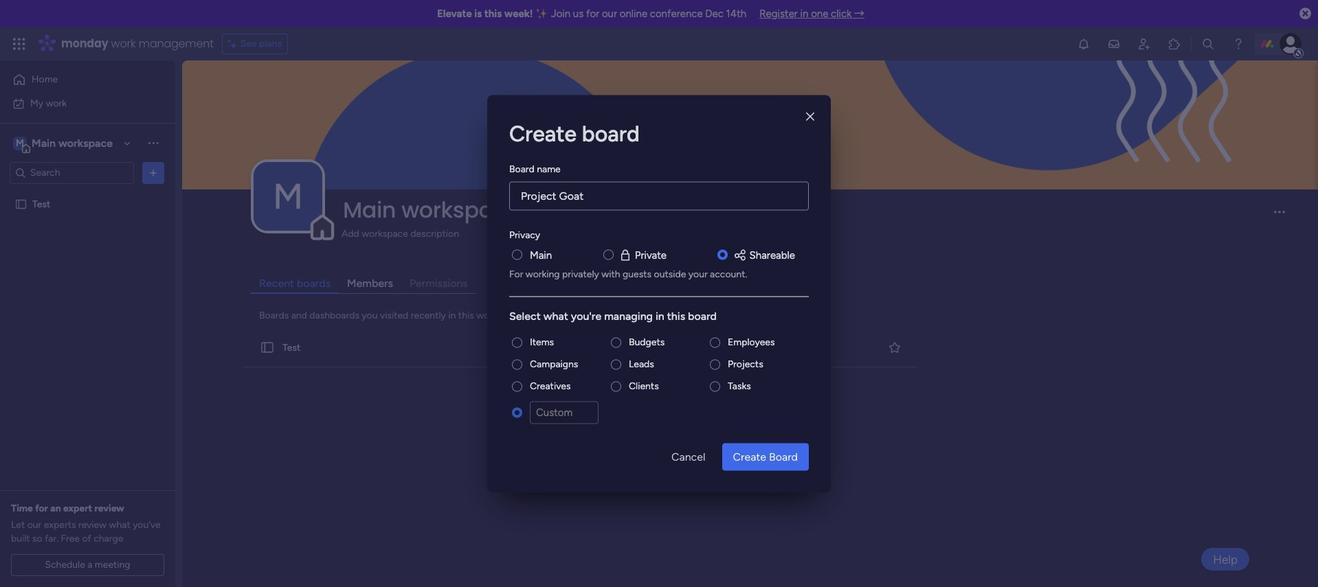 Task type: describe. For each thing, give the bounding box(es) containing it.
is
[[474, 8, 482, 20]]

working
[[526, 268, 560, 280]]

guests
[[623, 268, 652, 280]]

create board
[[733, 450, 798, 463]]

workspace down for
[[476, 310, 523, 322]]

you're
[[571, 310, 602, 323]]

cancel button
[[661, 443, 717, 471]]

create board
[[509, 120, 640, 146]]

time
[[11, 503, 33, 515]]

this inside "select what you're managing in this board" heading
[[667, 310, 685, 323]]

cancel
[[672, 450, 706, 463]]

boards and dashboards you visited recently in this workspace
[[259, 310, 523, 322]]

shareable
[[750, 249, 795, 261]]

main button
[[530, 247, 552, 263]]

public board image
[[260, 340, 275, 355]]

→
[[854, 8, 865, 20]]

select what you're managing in this board heading
[[509, 308, 809, 325]]

help image
[[1232, 37, 1246, 51]]

Main workspace field
[[340, 195, 1263, 226]]

you've
[[133, 520, 161, 531]]

workspace up description
[[401, 195, 519, 226]]

dashboards
[[310, 310, 359, 322]]

monday work management
[[61, 36, 214, 52]]

items
[[530, 336, 554, 348]]

close image
[[806, 112, 815, 122]]

notifications image
[[1077, 37, 1091, 51]]

work for monday
[[111, 36, 136, 52]]

free
[[61, 533, 80, 545]]

elevate
[[437, 8, 472, 20]]

privately
[[562, 268, 599, 280]]

add workspace description
[[342, 228, 459, 240]]

with
[[602, 268, 620, 280]]

name
[[537, 163, 561, 175]]

employees
[[728, 336, 775, 348]]

far.
[[45, 533, 58, 545]]

workspace selection element
[[13, 135, 115, 153]]

for working privately with guests outside your account.
[[509, 268, 747, 280]]

boards
[[297, 277, 331, 290]]

private button
[[618, 247, 667, 263]]

description
[[411, 228, 459, 240]]

so
[[32, 533, 42, 545]]

dec
[[705, 8, 724, 20]]

one
[[811, 8, 829, 20]]

main inside privacy element
[[530, 249, 552, 261]]

privacy element
[[509, 247, 809, 281]]

private
[[635, 249, 667, 261]]

register in one click → link
[[760, 8, 865, 20]]

register in one click →
[[760, 8, 865, 20]]

search everything image
[[1202, 37, 1215, 51]]

what inside heading
[[544, 310, 568, 323]]

what inside time for an expert review let our experts review what you've built so far. free of charge
[[109, 520, 130, 531]]

help button
[[1202, 549, 1250, 571]]

your
[[689, 268, 708, 280]]

us
[[573, 8, 584, 20]]

campaigns
[[530, 358, 578, 370]]

schedule a meeting button
[[11, 555, 164, 577]]

our inside time for an expert review let our experts review what you've built so far. free of charge
[[27, 520, 41, 531]]

m
[[16, 137, 24, 149]]

week!
[[504, 8, 533, 20]]

0 vertical spatial board
[[582, 120, 640, 146]]

select
[[509, 310, 541, 323]]

main workspace inside the workspace selection 'element'
[[32, 136, 113, 150]]

recently
[[411, 310, 446, 322]]

elevate is this week! ✨ join us for our online conference dec 14th
[[437, 8, 747, 20]]

0 vertical spatial our
[[602, 8, 617, 20]]

main inside the workspace selection 'element'
[[32, 136, 56, 150]]

test for public board icon
[[283, 342, 301, 354]]

help
[[1213, 553, 1238, 567]]

home
[[32, 74, 58, 85]]

members
[[347, 277, 393, 290]]

creatives
[[530, 380, 571, 392]]

test for public board image
[[32, 198, 50, 210]]

board inside button
[[769, 450, 798, 463]]

my work button
[[8, 92, 148, 114]]

projects
[[728, 358, 763, 370]]

workspace image
[[13, 136, 27, 151]]

Custom field
[[530, 402, 599, 424]]

select what you're managing in this board option group
[[509, 336, 809, 432]]

board name heading
[[509, 162, 561, 176]]

clients
[[629, 380, 659, 392]]



Task type: vqa. For each thing, say whether or not it's contained in the screenshot.
top "Public board" IMAGE
no



Task type: locate. For each thing, give the bounding box(es) containing it.
1 vertical spatial create
[[733, 450, 766, 463]]

visited
[[380, 310, 409, 322]]

schedule a meeting
[[45, 560, 130, 571]]

what up items
[[544, 310, 568, 323]]

0 horizontal spatial create
[[509, 120, 577, 146]]

test link
[[239, 329, 920, 368]]

our
[[602, 8, 617, 20], [27, 520, 41, 531]]

0 horizontal spatial main workspace
[[32, 136, 113, 150]]

0 horizontal spatial this
[[458, 310, 474, 322]]

option
[[0, 192, 175, 195]]

1 vertical spatial main
[[343, 195, 396, 226]]

test right public board image
[[32, 198, 50, 210]]

create inside button
[[733, 450, 766, 463]]

let
[[11, 520, 25, 531]]

online
[[620, 8, 648, 20]]

create for create board
[[733, 450, 766, 463]]

select what you're managing in this board
[[509, 310, 717, 323]]

workspace
[[58, 136, 113, 150], [401, 195, 519, 226], [362, 228, 408, 240], [476, 310, 523, 322]]

main workspace up description
[[343, 195, 519, 226]]

0 horizontal spatial test
[[32, 198, 50, 210]]

monday
[[61, 36, 108, 52]]

tasks
[[728, 380, 751, 392]]

workspace right add
[[362, 228, 408, 240]]

1 horizontal spatial test
[[283, 342, 301, 354]]

2 horizontal spatial this
[[667, 310, 685, 323]]

in inside "select what you're managing in this board" heading
[[656, 310, 665, 323]]

Search in workspace field
[[29, 165, 115, 181]]

meeting
[[95, 560, 130, 571]]

board name
[[509, 163, 561, 175]]

work for my
[[46, 97, 67, 109]]

Board name field
[[509, 181, 809, 210]]

account.
[[710, 268, 747, 280]]

conference
[[650, 8, 703, 20]]

public board image
[[14, 198, 27, 211]]

inbox image
[[1107, 37, 1121, 51]]

a
[[87, 560, 92, 571]]

work
[[111, 36, 136, 52], [46, 97, 67, 109]]

0 vertical spatial review
[[94, 503, 124, 515]]

work right my
[[46, 97, 67, 109]]

0 vertical spatial board
[[509, 163, 535, 175]]

time for an expert review let our experts review what you've built so far. free of charge
[[11, 503, 161, 545]]

0 vertical spatial create
[[509, 120, 577, 146]]

test list box
[[0, 190, 175, 401]]

main up working
[[530, 249, 552, 261]]

in up budgets
[[656, 310, 665, 323]]

2 vertical spatial main
[[530, 249, 552, 261]]

1 horizontal spatial for
[[586, 8, 600, 20]]

privacy heading
[[509, 228, 540, 242]]

board
[[582, 120, 640, 146], [688, 310, 717, 323]]

boards
[[259, 310, 289, 322]]

1 horizontal spatial main
[[343, 195, 396, 226]]

outside
[[654, 268, 686, 280]]

main
[[32, 136, 56, 150], [343, 195, 396, 226], [530, 249, 552, 261]]

permissions
[[410, 277, 468, 290]]

this
[[484, 8, 502, 20], [667, 310, 685, 323], [458, 310, 474, 322]]

for
[[509, 268, 523, 280]]

see plans button
[[222, 34, 288, 54]]

1 horizontal spatial this
[[484, 8, 502, 20]]

our left online
[[602, 8, 617, 20]]

for left an in the bottom of the page
[[35, 503, 48, 515]]

14th
[[726, 8, 747, 20]]

work inside button
[[46, 97, 67, 109]]

home button
[[8, 69, 148, 91]]

apps image
[[1168, 37, 1182, 51]]

workspace inside 'element'
[[58, 136, 113, 150]]

0 horizontal spatial in
[[448, 310, 456, 322]]

for
[[586, 8, 600, 20], [35, 503, 48, 515]]

review up of
[[78, 520, 107, 531]]

1 vertical spatial review
[[78, 520, 107, 531]]

leads
[[629, 358, 654, 370]]

join
[[551, 8, 571, 20]]

this right the "recently"
[[458, 310, 474, 322]]

in right the "recently"
[[448, 310, 456, 322]]

create
[[509, 120, 577, 146], [733, 450, 766, 463]]

0 vertical spatial main workspace
[[32, 136, 113, 150]]

for inside time for an expert review let our experts review what you've built so far. free of charge
[[35, 503, 48, 515]]

this down the outside
[[667, 310, 685, 323]]

expert
[[63, 503, 92, 515]]

recent boards
[[259, 277, 331, 290]]

0 horizontal spatial board
[[582, 120, 640, 146]]

✨
[[536, 8, 549, 20]]

test
[[32, 198, 50, 210], [283, 342, 301, 354]]

test right public board icon
[[283, 342, 301, 354]]

our up so
[[27, 520, 41, 531]]

in
[[801, 8, 809, 20], [656, 310, 665, 323], [448, 310, 456, 322]]

0 vertical spatial what
[[544, 310, 568, 323]]

1 vertical spatial work
[[46, 97, 67, 109]]

for right the us
[[586, 8, 600, 20]]

workspace up search in workspace field
[[58, 136, 113, 150]]

add
[[342, 228, 359, 240]]

of
[[82, 533, 91, 545]]

budgets
[[629, 336, 665, 348]]

schedule
[[45, 560, 85, 571]]

brad klo image
[[1280, 33, 1302, 55]]

1 horizontal spatial our
[[602, 8, 617, 20]]

1 horizontal spatial what
[[544, 310, 568, 323]]

experts
[[44, 520, 76, 531]]

what
[[544, 310, 568, 323], [109, 520, 130, 531]]

shareable button
[[733, 247, 795, 263]]

0 vertical spatial test
[[32, 198, 50, 210]]

0 vertical spatial work
[[111, 36, 136, 52]]

2 horizontal spatial main
[[530, 249, 552, 261]]

create board button
[[722, 443, 809, 471]]

add to favorites image
[[888, 341, 902, 354]]

create board heading
[[509, 117, 809, 150]]

my work
[[30, 97, 67, 109]]

review up charge
[[94, 503, 124, 515]]

main right the workspace image at the left
[[32, 136, 56, 150]]

charge
[[94, 533, 123, 545]]

plans
[[259, 38, 282, 49]]

1 horizontal spatial board
[[688, 310, 717, 323]]

create inside heading
[[509, 120, 577, 146]]

recent
[[259, 277, 294, 290]]

1 vertical spatial what
[[109, 520, 130, 531]]

1 vertical spatial for
[[35, 503, 48, 515]]

2 horizontal spatial in
[[801, 8, 809, 20]]

see plans
[[240, 38, 282, 49]]

1 vertical spatial test
[[283, 342, 301, 354]]

you
[[362, 310, 378, 322]]

board
[[509, 163, 535, 175], [769, 450, 798, 463]]

1 vertical spatial board
[[769, 450, 798, 463]]

1 horizontal spatial in
[[656, 310, 665, 323]]

what up charge
[[109, 520, 130, 531]]

built
[[11, 533, 30, 545]]

create up name
[[509, 120, 577, 146]]

in left "one"
[[801, 8, 809, 20]]

1 vertical spatial board
[[688, 310, 717, 323]]

create right cancel
[[733, 450, 766, 463]]

management
[[139, 36, 214, 52]]

board inside heading
[[509, 163, 535, 175]]

0 horizontal spatial for
[[35, 503, 48, 515]]

0 vertical spatial main
[[32, 136, 56, 150]]

0 horizontal spatial work
[[46, 97, 67, 109]]

1 horizontal spatial board
[[769, 450, 798, 463]]

0 horizontal spatial board
[[509, 163, 535, 175]]

0 horizontal spatial what
[[109, 520, 130, 531]]

0 vertical spatial for
[[586, 8, 600, 20]]

an
[[50, 503, 61, 515]]

1 vertical spatial our
[[27, 520, 41, 531]]

main up add
[[343, 195, 396, 226]]

1 horizontal spatial main workspace
[[343, 195, 519, 226]]

and
[[291, 310, 307, 322]]

this right is
[[484, 8, 502, 20]]

create for create board
[[509, 120, 577, 146]]

1 vertical spatial main workspace
[[343, 195, 519, 226]]

main workspace up search in workspace field
[[32, 136, 113, 150]]

managing
[[604, 310, 653, 323]]

invite members image
[[1138, 37, 1151, 51]]

my
[[30, 97, 43, 109]]

test inside "list box"
[[32, 198, 50, 210]]

see
[[240, 38, 257, 49]]

privacy
[[509, 229, 540, 241]]

select product image
[[12, 37, 26, 51]]

1 horizontal spatial work
[[111, 36, 136, 52]]

review
[[94, 503, 124, 515], [78, 520, 107, 531]]

register
[[760, 8, 798, 20]]

0 horizontal spatial our
[[27, 520, 41, 531]]

work right monday at top left
[[111, 36, 136, 52]]

0 horizontal spatial main
[[32, 136, 56, 150]]

1 horizontal spatial create
[[733, 450, 766, 463]]



